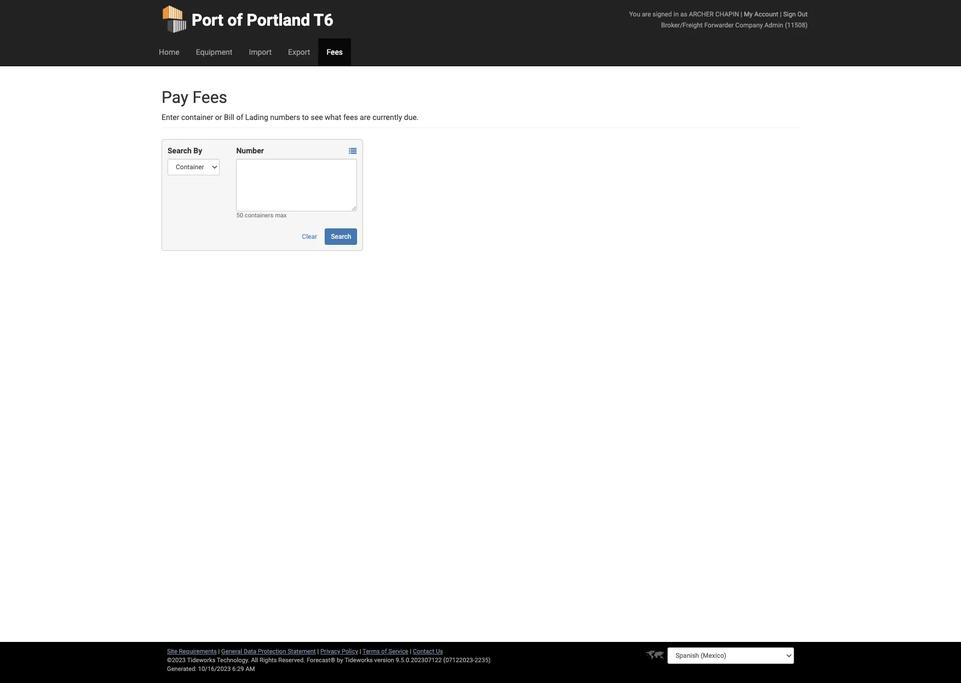 Task type: locate. For each thing, give the bounding box(es) containing it.
signed
[[653, 10, 673, 18]]

by
[[194, 146, 202, 155]]

container
[[181, 113, 213, 122]]

site requirements link
[[167, 648, 217, 655]]

currently
[[373, 113, 402, 122]]

show list image
[[349, 148, 357, 155]]

are right you
[[642, 10, 652, 18]]

of
[[228, 10, 243, 30], [236, 113, 243, 122], [382, 648, 387, 655]]

home
[[159, 48, 180, 56]]

terms
[[363, 648, 380, 655]]

Number text field
[[236, 159, 358, 212]]

containers
[[245, 212, 274, 219]]

home button
[[151, 38, 188, 66]]

| left my
[[741, 10, 743, 18]]

generated:
[[167, 666, 197, 673]]

are right fees
[[360, 113, 371, 122]]

of right 'bill'
[[236, 113, 243, 122]]

1 vertical spatial search
[[331, 233, 351, 241]]

0 vertical spatial fees
[[327, 48, 343, 56]]

fees button
[[319, 38, 351, 66]]

max
[[275, 212, 287, 219]]

search
[[168, 146, 192, 155], [331, 233, 351, 241]]

10/16/2023
[[198, 666, 231, 673]]

archer
[[689, 10, 714, 18]]

see
[[311, 113, 323, 122]]

enter
[[162, 113, 179, 122]]

as
[[681, 10, 688, 18]]

policy
[[342, 648, 358, 655]]

search for search
[[331, 233, 351, 241]]

search left by
[[168, 146, 192, 155]]

admin
[[765, 21, 784, 29]]

of inside site requirements | general data protection statement | privacy policy | terms of service | contact us ©2023 tideworks technology. all rights reserved. forecast® by tideworks version 9.5.0.202307122 (07122023-2235) generated: 10/16/2023 6:29 am
[[382, 648, 387, 655]]

in
[[674, 10, 679, 18]]

portland
[[247, 10, 310, 30]]

export
[[288, 48, 310, 56]]

all
[[251, 657, 258, 664]]

1 vertical spatial of
[[236, 113, 243, 122]]

|
[[741, 10, 743, 18], [781, 10, 782, 18], [218, 648, 220, 655], [318, 648, 319, 655], [360, 648, 361, 655], [410, 648, 412, 655]]

numbers
[[270, 113, 300, 122]]

0 vertical spatial are
[[642, 10, 652, 18]]

0 vertical spatial of
[[228, 10, 243, 30]]

1 horizontal spatial fees
[[327, 48, 343, 56]]

©2023 tideworks
[[167, 657, 216, 664]]

search by
[[168, 146, 202, 155]]

of inside 'port of portland t6' link
[[228, 10, 243, 30]]

site
[[167, 648, 178, 655]]

contact
[[413, 648, 435, 655]]

reserved.
[[279, 657, 305, 664]]

account
[[755, 10, 779, 18]]

forwarder
[[705, 21, 734, 29]]

1 vertical spatial fees
[[193, 88, 227, 107]]

search inside search button
[[331, 233, 351, 241]]

equipment
[[196, 48, 233, 56]]

fees up or
[[193, 88, 227, 107]]

are
[[642, 10, 652, 18], [360, 113, 371, 122]]

fees
[[327, 48, 343, 56], [193, 88, 227, 107]]

0 horizontal spatial are
[[360, 113, 371, 122]]

lading
[[245, 113, 268, 122]]

sign
[[784, 10, 797, 18]]

forecast®
[[307, 657, 336, 664]]

general data protection statement link
[[221, 648, 316, 655]]

0 horizontal spatial fees
[[193, 88, 227, 107]]

t6
[[314, 10, 334, 30]]

of right port
[[228, 10, 243, 30]]

data
[[244, 648, 257, 655]]

clear
[[302, 233, 317, 241]]

import
[[249, 48, 272, 56]]

0 vertical spatial search
[[168, 146, 192, 155]]

of up the version
[[382, 648, 387, 655]]

contact us link
[[413, 648, 443, 655]]

pay
[[162, 88, 189, 107]]

| up tideworks
[[360, 648, 361, 655]]

number
[[236, 146, 264, 155]]

search for search by
[[168, 146, 192, 155]]

1 horizontal spatial search
[[331, 233, 351, 241]]

fees inside popup button
[[327, 48, 343, 56]]

by
[[337, 657, 343, 664]]

us
[[436, 648, 443, 655]]

1 horizontal spatial are
[[642, 10, 652, 18]]

0 horizontal spatial search
[[168, 146, 192, 155]]

2 vertical spatial of
[[382, 648, 387, 655]]

search right clear
[[331, 233, 351, 241]]

fees down t6
[[327, 48, 343, 56]]

equipment button
[[188, 38, 241, 66]]

tideworks
[[345, 657, 373, 664]]

2235)
[[475, 657, 491, 664]]

broker/freight
[[662, 21, 703, 29]]

privacy policy link
[[321, 648, 358, 655]]

| left sign
[[781, 10, 782, 18]]



Task type: describe. For each thing, give the bounding box(es) containing it.
statement
[[288, 648, 316, 655]]

what
[[325, 113, 342, 122]]

company
[[736, 21, 764, 29]]

bill
[[224, 113, 235, 122]]

protection
[[258, 648, 286, 655]]

general
[[221, 648, 242, 655]]

due.
[[404, 113, 419, 122]]

| up forecast®
[[318, 648, 319, 655]]

| up 9.5.0.202307122
[[410, 648, 412, 655]]

you are signed in as archer chapin | my account | sign out broker/freight forwarder company admin (11508)
[[630, 10, 808, 29]]

sign out link
[[784, 10, 808, 18]]

my
[[745, 10, 753, 18]]

clear button
[[296, 229, 323, 245]]

pay fees
[[162, 88, 227, 107]]

am
[[246, 666, 255, 673]]

import button
[[241, 38, 280, 66]]

enter container or bill of lading numbers to see what fees are currently due.
[[162, 113, 419, 122]]

rights
[[260, 657, 277, 664]]

out
[[798, 10, 808, 18]]

(07122023-
[[444, 657, 475, 664]]

1 vertical spatial are
[[360, 113, 371, 122]]

you
[[630, 10, 641, 18]]

9.5.0.202307122
[[396, 657, 442, 664]]

are inside "you are signed in as archer chapin | my account | sign out broker/freight forwarder company admin (11508)"
[[642, 10, 652, 18]]

port of portland t6
[[192, 10, 334, 30]]

(11508)
[[786, 21, 808, 29]]

to
[[302, 113, 309, 122]]

version
[[375, 657, 394, 664]]

search button
[[325, 229, 358, 245]]

chapin
[[716, 10, 740, 18]]

or
[[215, 113, 222, 122]]

privacy
[[321, 648, 340, 655]]

technology.
[[217, 657, 250, 664]]

port
[[192, 10, 224, 30]]

requirements
[[179, 648, 217, 655]]

service
[[389, 648, 409, 655]]

fees
[[344, 113, 358, 122]]

my account link
[[745, 10, 779, 18]]

port of portland t6 link
[[162, 0, 334, 38]]

50 containers max
[[236, 212, 287, 219]]

| left general
[[218, 648, 220, 655]]

export button
[[280, 38, 319, 66]]

site requirements | general data protection statement | privacy policy | terms of service | contact us ©2023 tideworks technology. all rights reserved. forecast® by tideworks version 9.5.0.202307122 (07122023-2235) generated: 10/16/2023 6:29 am
[[167, 648, 491, 673]]

terms of service link
[[363, 648, 409, 655]]

50
[[236, 212, 243, 219]]

6:29
[[232, 666, 244, 673]]



Task type: vqa. For each thing, say whether or not it's contained in the screenshot.
entering
no



